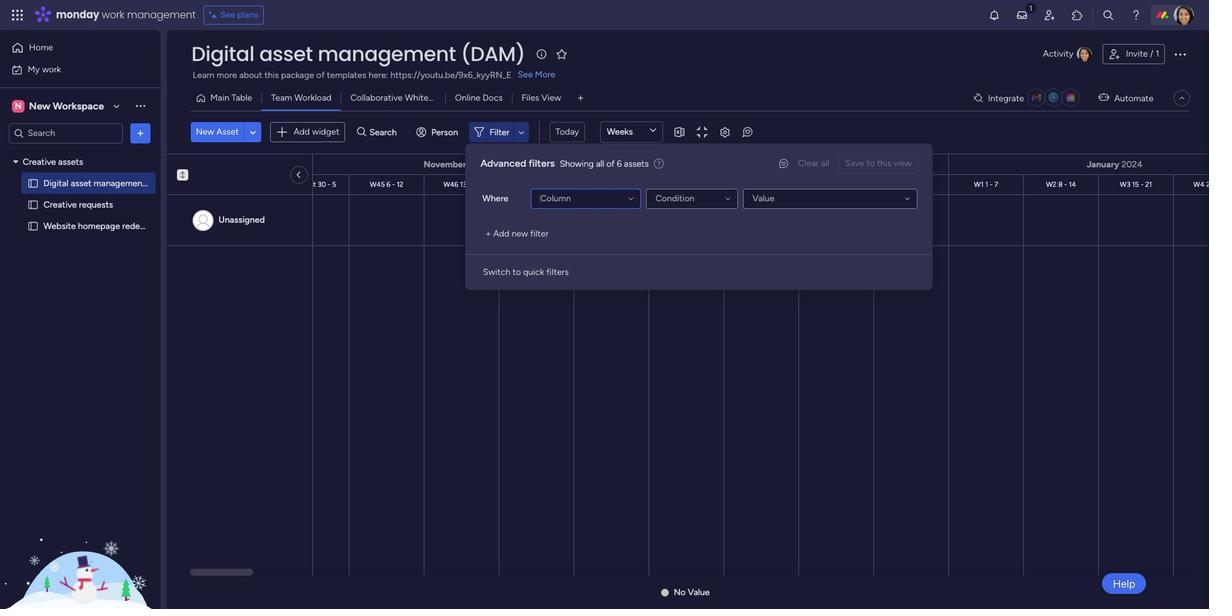 Task type: describe. For each thing, give the bounding box(es) containing it.
assets inside advanced filters showing all of 6 assets
[[624, 158, 649, 169]]

0 vertical spatial digital
[[191, 40, 254, 68]]

filter button
[[470, 122, 529, 142]]

to for switch
[[513, 267, 521, 278]]

advanced
[[481, 157, 526, 169]]

1 horizontal spatial value
[[753, 193, 775, 204]]

workspace
[[53, 100, 104, 112]]

help
[[1113, 578, 1136, 591]]

1 vertical spatial value
[[688, 588, 710, 598]]

w44   oct 30 - 5
[[287, 180, 336, 189]]

0 vertical spatial management
[[127, 8, 196, 22]]

Search field
[[366, 123, 404, 141]]

team workload button
[[262, 88, 341, 108]]

25
[[909, 180, 917, 189]]

- for w50   11 - 17
[[768, 180, 771, 189]]

team workload
[[271, 93, 332, 103]]

help button
[[1102, 574, 1146, 595]]

here:
[[369, 70, 388, 81]]

w2
[[1046, 180, 1057, 189]]

help image
[[1130, 9, 1143, 21]]

w51
[[818, 180, 832, 189]]

package
[[281, 70, 314, 81]]

- for w49   4 - 10
[[692, 180, 695, 189]]

1 vertical spatial management
[[318, 40, 456, 68]]

w4
[[1194, 180, 1205, 189]]

clear all button
[[793, 154, 835, 174]]

add view image
[[578, 94, 583, 103]]

public board image for website homepage redesign
[[27, 220, 39, 232]]

person button
[[411, 122, 466, 142]]

w3
[[1120, 180, 1131, 189]]

v2 collapse up image
[[177, 169, 188, 177]]

0 horizontal spatial options image
[[134, 127, 147, 140]]

w47
[[517, 180, 532, 189]]

27
[[619, 180, 626, 189]]

of inside advanced filters showing all of 6 assets
[[606, 158, 615, 169]]

public board image for creative requests
[[27, 199, 39, 211]]

clear
[[798, 158, 819, 169]]

add to favorites image
[[556, 48, 568, 60]]

- for w2   8 - 14
[[1065, 180, 1067, 189]]

5
[[332, 180, 336, 189]]

no
[[674, 588, 686, 598]]

1 horizontal spatial options image
[[1173, 47, 1188, 62]]

12
[[397, 180, 404, 189]]

8
[[1059, 180, 1063, 189]]

(dam) inside list box
[[148, 178, 174, 189]]

main table
[[210, 93, 252, 103]]

filters inside "button"
[[547, 267, 569, 278]]

angle down image
[[250, 128, 256, 137]]

weeks
[[607, 127, 633, 137]]

docs
[[483, 93, 503, 103]]

1 horizontal spatial (dam)
[[461, 40, 525, 68]]

v2 v sign image
[[531, 215, 541, 230]]

invite / 1 button
[[1103, 44, 1165, 64]]

january
[[1087, 159, 1120, 170]]

website homepage redesign
[[43, 221, 156, 231]]

4
[[686, 180, 690, 189]]

templates
[[327, 70, 366, 81]]

invite members image
[[1044, 9, 1056, 21]]

january 2024
[[1087, 159, 1143, 170]]

lottie animation element
[[0, 482, 161, 610]]

new
[[512, 229, 528, 239]]

to for save
[[867, 158, 875, 169]]

james peterson image
[[1174, 5, 1194, 25]]

w47   20 - 26
[[517, 180, 556, 189]]

26
[[548, 180, 556, 189]]

w45   6 - 12
[[370, 180, 404, 189]]

show board description image
[[534, 48, 549, 60]]

this inside the learn more about this package of templates here: https://youtu.be/9x6_kyyrn_e see more
[[264, 70, 279, 81]]

notifications image
[[988, 9, 1001, 21]]

add inside button
[[493, 229, 510, 239]]

of inside the learn more about this package of templates here: https://youtu.be/9x6_kyyrn_e see more
[[316, 70, 325, 81]]

workspace options image
[[134, 100, 147, 112]]

w52
[[893, 180, 907, 189]]

see plans
[[220, 9, 258, 20]]

new for new workspace
[[29, 100, 50, 112]]

Search in workspace field
[[26, 126, 105, 140]]

view
[[542, 93, 561, 103]]

collapse board header image
[[1177, 93, 1187, 103]]

today
[[556, 127, 579, 137]]

autopilot image
[[1099, 90, 1109, 106]]

w45
[[370, 180, 385, 189]]

all inside clear all button
[[821, 158, 830, 169]]

website
[[43, 221, 76, 231]]

w3   15 - 21
[[1120, 180, 1152, 189]]

3
[[632, 180, 636, 189]]

2 - from the left
[[328, 180, 331, 189]]

10
[[697, 180, 704, 189]]

asset
[[217, 127, 239, 137]]

22
[[173, 180, 181, 189]]

13
[[460, 180, 467, 189]]

- for w3   15 - 21
[[1141, 180, 1144, 189]]

team
[[271, 93, 292, 103]]

december 2023
[[751, 159, 815, 170]]

whiteboard
[[405, 93, 451, 103]]

work for monday
[[102, 8, 124, 22]]

creative for creative requests
[[43, 199, 77, 210]]

quick
[[523, 267, 544, 278]]

save
[[845, 158, 864, 169]]

where
[[482, 193, 508, 204]]

widget
[[312, 126, 339, 137]]

lottie animation image
[[0, 482, 161, 610]]

filter
[[490, 127, 510, 138]]

w42   16 - 22
[[143, 180, 181, 189]]

n
[[15, 100, 22, 111]]

w49
[[669, 180, 684, 189]]

w44
[[287, 180, 303, 189]]

0 horizontal spatial 6
[[387, 180, 391, 189]]

switch to quick filters
[[483, 267, 569, 278]]

0 horizontal spatial assets
[[58, 157, 83, 167]]

1 vertical spatial 1
[[986, 180, 988, 189]]

w46   13 - 19
[[444, 180, 480, 189]]

workspace image
[[12, 99, 25, 113]]

select product image
[[11, 9, 24, 21]]

w48   nov 27 - 3
[[587, 180, 636, 189]]

files view
[[522, 93, 561, 103]]



Task type: locate. For each thing, give the bounding box(es) containing it.
switch to quick filters button
[[478, 263, 574, 283]]

of up nov
[[606, 158, 615, 169]]

- left 3
[[628, 180, 631, 189]]

december
[[751, 159, 793, 170]]

options image right /
[[1173, 47, 1188, 62]]

workload
[[294, 93, 332, 103]]

list box
[[0, 149, 174, 407]]

11 - from the left
[[990, 180, 993, 189]]

filter
[[530, 229, 549, 239]]

9 - from the left
[[842, 180, 845, 189]]

- left '26'
[[544, 180, 547, 189]]

1 image
[[1025, 1, 1037, 15]]

1 horizontal spatial 6
[[617, 158, 622, 169]]

switch
[[483, 267, 511, 278]]

1 vertical spatial add
[[493, 229, 510, 239]]

caret down image
[[13, 157, 18, 166]]

my
[[28, 64, 40, 75]]

to inside button
[[867, 158, 875, 169]]

digital down creative assets
[[43, 178, 69, 189]]

no value
[[674, 588, 710, 598]]

this right about
[[264, 70, 279, 81]]

- right 8
[[1065, 180, 1067, 189]]

to left quick
[[513, 267, 521, 278]]

value right no at the right bottom
[[688, 588, 710, 598]]

1 horizontal spatial 1
[[1156, 49, 1160, 59]]

0 vertical spatial asset
[[259, 40, 313, 68]]

0 vertical spatial 1
[[1156, 49, 1160, 59]]

filters
[[529, 157, 555, 169], [547, 267, 569, 278]]

- right "13"
[[468, 180, 471, 189]]

1 horizontal spatial add
[[493, 229, 510, 239]]

- left 7
[[990, 180, 993, 189]]

1 horizontal spatial of
[[606, 158, 615, 169]]

add inside popup button
[[294, 126, 310, 137]]

v2 collapse down image
[[177, 169, 188, 177]]

2 vertical spatial management
[[94, 178, 146, 189]]

6
[[617, 158, 622, 169], [387, 180, 391, 189]]

0 vertical spatial add
[[294, 126, 310, 137]]

of
[[316, 70, 325, 81], [606, 158, 615, 169]]

nov
[[604, 180, 617, 189]]

8 - from the left
[[768, 180, 771, 189]]

1 horizontal spatial all
[[821, 158, 830, 169]]

- right 18 on the top right
[[842, 180, 845, 189]]

november 2023
[[424, 159, 489, 170]]

all up w48
[[596, 158, 604, 169]]

w2   8 - 14
[[1046, 180, 1076, 189]]

Digital asset management (DAM) field
[[188, 40, 528, 68]]

digital asset management (dam) inside list box
[[43, 178, 174, 189]]

1 vertical spatial work
[[42, 64, 61, 75]]

option inside list box
[[0, 151, 161, 153]]

angle right image
[[298, 169, 300, 180]]

w50
[[744, 180, 759, 189]]

advanced filters showing all of 6 assets
[[481, 157, 649, 169]]

w50   11 - 17
[[744, 180, 779, 189]]

1 all from the left
[[821, 158, 830, 169]]

1 horizontal spatial digital
[[191, 40, 254, 68]]

november
[[424, 159, 466, 170]]

options image down workspace options "image"
[[134, 127, 147, 140]]

see left plans
[[220, 9, 235, 20]]

asset up creative requests
[[71, 178, 92, 189]]

digital asset management (dam)
[[191, 40, 525, 68], [43, 178, 174, 189]]

my work
[[28, 64, 61, 75]]

1 vertical spatial public board image
[[27, 220, 39, 232]]

w1   1 - 7
[[974, 180, 998, 189]]

homepage
[[78, 221, 120, 231]]

- left 12
[[392, 180, 395, 189]]

0 vertical spatial work
[[102, 8, 124, 22]]

2 public board image from the top
[[27, 220, 39, 232]]

0 horizontal spatial of
[[316, 70, 325, 81]]

2023 for november 2023
[[469, 159, 489, 170]]

add widget button
[[270, 122, 345, 142]]

showing
[[560, 158, 594, 169]]

w42
[[143, 180, 158, 189]]

0 vertical spatial see
[[220, 9, 235, 20]]

this inside button
[[877, 158, 892, 169]]

add left widget
[[294, 126, 310, 137]]

assets down search in workspace field
[[58, 157, 83, 167]]

- left 5
[[328, 180, 331, 189]]

- for w52   25 - 31
[[919, 180, 922, 189]]

1 horizontal spatial asset
[[259, 40, 313, 68]]

public board image
[[27, 199, 39, 211], [27, 220, 39, 232]]

value down 11
[[753, 193, 775, 204]]

filters up 20 at the top left
[[529, 157, 555, 169]]

1 vertical spatial this
[[877, 158, 892, 169]]

assets
[[58, 157, 83, 167], [624, 158, 649, 169]]

1 vertical spatial digital asset management (dam)
[[43, 178, 174, 189]]

inbox image
[[1016, 9, 1029, 21]]

w51   18 - 24
[[818, 180, 855, 189]]

- for w1   1 - 7
[[990, 180, 993, 189]]

- left 31
[[919, 180, 922, 189]]

0 vertical spatial 6
[[617, 158, 622, 169]]

workspace selection element
[[12, 99, 106, 114]]

- right 16 at the top
[[168, 180, 171, 189]]

options image
[[1173, 47, 1188, 62], [134, 127, 147, 140]]

15
[[1132, 180, 1139, 189]]

1 horizontal spatial assets
[[624, 158, 649, 169]]

0 horizontal spatial see
[[220, 9, 235, 20]]

files view button
[[512, 88, 571, 108]]

learn
[[193, 70, 215, 81]]

(dam)
[[461, 40, 525, 68], [148, 178, 174, 189]]

1 vertical spatial asset
[[71, 178, 92, 189]]

clear all
[[798, 158, 830, 169]]

- for w46   13 - 19
[[468, 180, 471, 189]]

1 horizontal spatial this
[[877, 158, 892, 169]]

online
[[455, 93, 481, 103]]

dapulse integrations image
[[974, 94, 983, 103]]

apps image
[[1071, 9, 1084, 21]]

collaborative
[[351, 93, 403, 103]]

0 horizontal spatial (dam)
[[148, 178, 174, 189]]

column
[[540, 193, 571, 204]]

0 horizontal spatial to
[[513, 267, 521, 278]]

0 horizontal spatial add
[[294, 126, 310, 137]]

table
[[231, 93, 252, 103]]

6 - from the left
[[628, 180, 631, 189]]

new inside workspace selection element
[[29, 100, 50, 112]]

- for w51   18 - 24
[[842, 180, 845, 189]]

v2 user feedback image
[[780, 157, 788, 170]]

1 vertical spatial see
[[518, 69, 533, 80]]

list box containing creative assets
[[0, 149, 174, 407]]

integrate
[[988, 93, 1024, 104]]

see more link
[[517, 69, 557, 81]]

2023 up 19
[[469, 159, 489, 170]]

6 right w45 at the left of page
[[387, 180, 391, 189]]

0 vertical spatial public board image
[[27, 199, 39, 211]]

digital asset management (dam) up 'requests'
[[43, 178, 174, 189]]

assets up 3
[[624, 158, 649, 169]]

all inside advanced filters showing all of 6 assets
[[596, 158, 604, 169]]

- right 11
[[768, 180, 771, 189]]

1 vertical spatial filters
[[547, 267, 569, 278]]

main table button
[[191, 88, 262, 108]]

save to this view button
[[840, 154, 918, 174]]

new left asset at the left top of page
[[196, 127, 214, 137]]

1 horizontal spatial see
[[518, 69, 533, 80]]

- for w42   16 - 22
[[168, 180, 171, 189]]

0 vertical spatial new
[[29, 100, 50, 112]]

1 vertical spatial new
[[196, 127, 214, 137]]

0 vertical spatial to
[[867, 158, 875, 169]]

online docs button
[[446, 88, 512, 108]]

collaborative whiteboard online docs
[[351, 93, 503, 103]]

redesign
[[122, 221, 156, 231]]

2023 for december 2023
[[795, 159, 815, 170]]

1 horizontal spatial new
[[196, 127, 214, 137]]

new for new asset
[[196, 127, 214, 137]]

new right n
[[29, 100, 50, 112]]

this
[[264, 70, 279, 81], [877, 158, 892, 169]]

12 - from the left
[[1065, 180, 1067, 189]]

0 horizontal spatial asset
[[71, 178, 92, 189]]

11
[[761, 180, 766, 189]]

work right monday
[[102, 8, 124, 22]]

1 inside button
[[1156, 49, 1160, 59]]

0 horizontal spatial 2023
[[469, 159, 489, 170]]

6 up 27 at right top
[[617, 158, 622, 169]]

0 vertical spatial of
[[316, 70, 325, 81]]

13 - from the left
[[1141, 180, 1144, 189]]

10 - from the left
[[919, 180, 922, 189]]

condition
[[656, 193, 695, 204]]

0 horizontal spatial value
[[688, 588, 710, 598]]

new asset button
[[191, 122, 244, 142]]

this left view
[[877, 158, 892, 169]]

1 horizontal spatial work
[[102, 8, 124, 22]]

option
[[0, 151, 161, 153]]

0 vertical spatial digital asset management (dam)
[[191, 40, 525, 68]]

to inside "button"
[[513, 267, 521, 278]]

31
[[923, 180, 930, 189]]

- right 4
[[692, 180, 695, 189]]

creative up website
[[43, 199, 77, 210]]

work right my
[[42, 64, 61, 75]]

plans
[[237, 9, 258, 20]]

0 horizontal spatial digital
[[43, 178, 69, 189]]

add right +
[[493, 229, 510, 239]]

1 vertical spatial digital
[[43, 178, 69, 189]]

0 vertical spatial options image
[[1173, 47, 1188, 62]]

2 2023 from the left
[[795, 159, 815, 170]]

oct
[[304, 180, 316, 189]]

monday
[[56, 8, 99, 22]]

1 vertical spatial options image
[[134, 127, 147, 140]]

digital asset management (dam) up templates
[[191, 40, 525, 68]]

-
[[168, 180, 171, 189], [328, 180, 331, 189], [392, 180, 395, 189], [468, 180, 471, 189], [544, 180, 547, 189], [628, 180, 631, 189], [692, 180, 695, 189], [768, 180, 771, 189], [842, 180, 845, 189], [919, 180, 922, 189], [990, 180, 993, 189], [1065, 180, 1067, 189], [1141, 180, 1144, 189]]

learn more image
[[654, 158, 664, 170]]

search everything image
[[1102, 9, 1115, 21]]

2 all from the left
[[596, 158, 604, 169]]

new inside button
[[196, 127, 214, 137]]

1 horizontal spatial 2023
[[795, 159, 815, 170]]

1 horizontal spatial digital asset management (dam)
[[191, 40, 525, 68]]

1 right w1
[[986, 180, 988, 189]]

- for w45   6 - 12
[[392, 180, 395, 189]]

6 inside advanced filters showing all of 6 assets
[[617, 158, 622, 169]]

automate
[[1115, 93, 1154, 104]]

filters right quick
[[547, 267, 569, 278]]

2024
[[1122, 159, 1143, 170]]

0 vertical spatial this
[[264, 70, 279, 81]]

7 - from the left
[[692, 180, 695, 189]]

w4   2
[[1194, 180, 1209, 189]]

creative up public board icon
[[23, 157, 56, 167]]

0 vertical spatial (dam)
[[461, 40, 525, 68]]

requests
[[79, 199, 113, 210]]

public board image down public board icon
[[27, 199, 39, 211]]

0 horizontal spatial new
[[29, 100, 50, 112]]

w1
[[974, 180, 984, 189]]

main
[[210, 93, 229, 103]]

+ add new filter
[[486, 229, 549, 239]]

- for w47   20 - 26
[[544, 180, 547, 189]]

creative requests
[[43, 199, 113, 210]]

1 vertical spatial of
[[606, 158, 615, 169]]

0 vertical spatial filters
[[529, 157, 555, 169]]

+ add new filter button
[[481, 224, 554, 244]]

creative for creative assets
[[23, 157, 56, 167]]

asset up package
[[259, 40, 313, 68]]

2023 right v2 user feedback icon
[[795, 159, 815, 170]]

1 vertical spatial (dam)
[[148, 178, 174, 189]]

0 vertical spatial creative
[[23, 157, 56, 167]]

1 2023 from the left
[[469, 159, 489, 170]]

learn more about this package of templates here: https://youtu.be/9x6_kyyrn_e see more
[[193, 69, 556, 81]]

of right package
[[316, 70, 325, 81]]

new asset
[[196, 127, 239, 137]]

5 - from the left
[[544, 180, 547, 189]]

3 - from the left
[[392, 180, 395, 189]]

work for my
[[42, 64, 61, 75]]

20
[[534, 180, 542, 189]]

work inside "my work" button
[[42, 64, 61, 75]]

home button
[[8, 38, 135, 58]]

0 horizontal spatial all
[[596, 158, 604, 169]]

v2 search image
[[357, 125, 366, 139]]

more
[[217, 70, 237, 81]]

public board image
[[27, 177, 39, 189]]

16
[[160, 180, 167, 189]]

today button
[[550, 122, 585, 142]]

0 horizontal spatial 1
[[986, 180, 988, 189]]

all right clear
[[821, 158, 830, 169]]

0 horizontal spatial digital asset management (dam)
[[43, 178, 174, 189]]

14
[[1069, 180, 1076, 189]]

1 vertical spatial creative
[[43, 199, 77, 210]]

see inside button
[[220, 9, 235, 20]]

my work button
[[8, 60, 135, 80]]

0 vertical spatial value
[[753, 193, 775, 204]]

to right 'save'
[[867, 158, 875, 169]]

1 vertical spatial to
[[513, 267, 521, 278]]

public board image left website
[[27, 220, 39, 232]]

creative
[[23, 157, 56, 167], [43, 199, 77, 210]]

1 vertical spatial 6
[[387, 180, 391, 189]]

see left the more
[[518, 69, 533, 80]]

activity
[[1043, 49, 1074, 59]]

see inside the learn more about this package of templates here: https://youtu.be/9x6_kyyrn_e see more
[[518, 69, 533, 80]]

0 horizontal spatial this
[[264, 70, 279, 81]]

all
[[821, 158, 830, 169], [596, 158, 604, 169]]

person
[[431, 127, 458, 138]]

- left 21
[[1141, 180, 1144, 189]]

0 horizontal spatial work
[[42, 64, 61, 75]]

see plans button
[[203, 6, 264, 25]]

1 - from the left
[[168, 180, 171, 189]]

invite
[[1126, 49, 1148, 59]]

arrow down image
[[514, 125, 529, 140]]

17
[[773, 180, 779, 189]]

1 right /
[[1156, 49, 1160, 59]]

1 horizontal spatial to
[[867, 158, 875, 169]]

4 - from the left
[[468, 180, 471, 189]]

1 public board image from the top
[[27, 199, 39, 211]]

digital up more
[[191, 40, 254, 68]]



Task type: vqa. For each thing, say whether or not it's contained in the screenshot.


